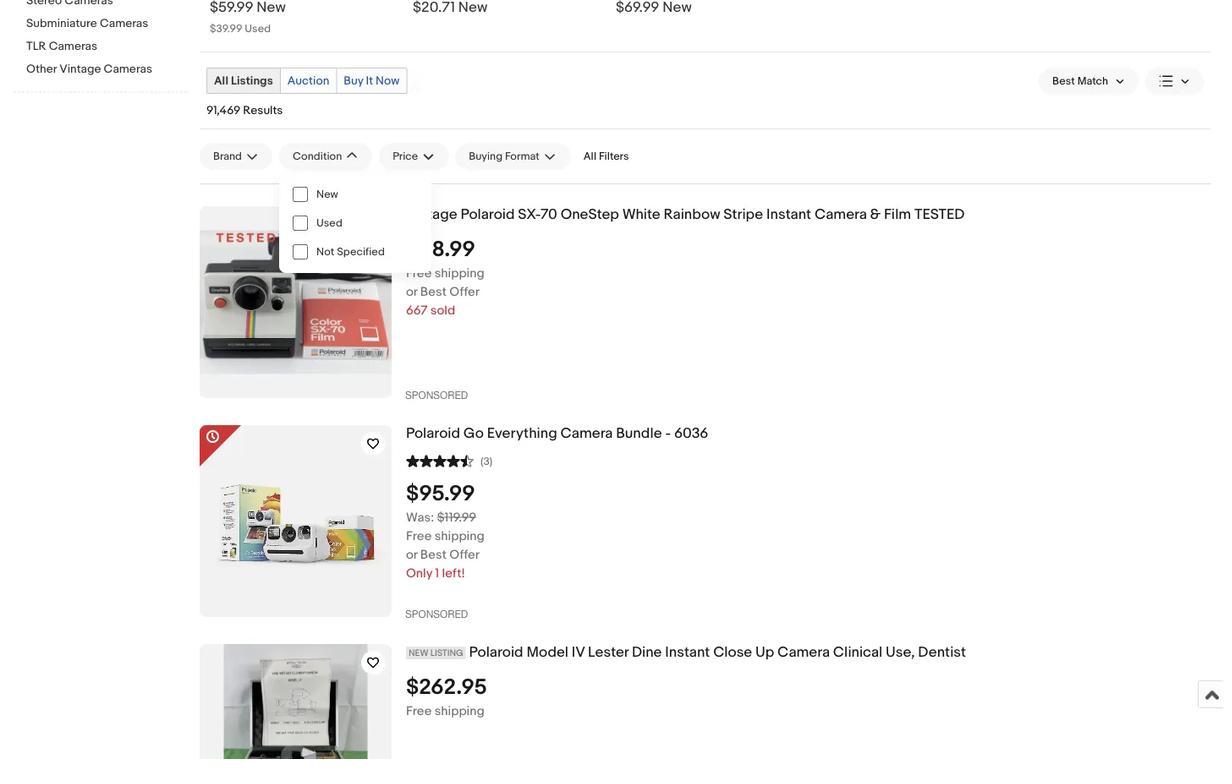 Task type: vqa. For each thing, say whether or not it's contained in the screenshot.
from within Up to 40% off Westinghouse, direct from the brand
no



Task type: describe. For each thing, give the bounding box(es) containing it.
vintage polaroid sx-70 onestep white rainbow stripe instant camera & film tested link
[[406, 206, 1211, 224]]

go
[[464, 425, 484, 443]]

camera inside vintage polaroid sx-70 onestep white rainbow stripe instant camera & film tested link
[[815, 206, 867, 224]]

$95.99
[[406, 481, 475, 508]]

offer inside $98.99 free shipping or best offer 667 sold
[[450, 284, 480, 299]]

0 horizontal spatial used
[[245, 22, 271, 36]]

new for new listing polaroid model iv lester dine instant close up camera clinical use, dentist
[[409, 648, 428, 659]]

new link
[[279, 180, 431, 209]]

1 vertical spatial vintage
[[406, 206, 457, 224]]

1 vertical spatial cameras
[[49, 39, 97, 54]]

shipping inside $95.99 was: $119.99 free shipping or best offer only 1 left!
[[435, 529, 485, 544]]

clinical
[[833, 644, 883, 662]]

only
[[406, 566, 432, 581]]

dine
[[632, 644, 662, 662]]

not specified link
[[279, 238, 431, 267]]

film
[[884, 206, 911, 224]]

or inside $95.99 was: $119.99 free shipping or best offer only 1 left!
[[406, 547, 418, 563]]

best inside $98.99 free shipping or best offer 667 sold
[[420, 284, 447, 299]]

(3) link
[[406, 453, 493, 469]]

results
[[243, 104, 283, 118]]

new for new
[[316, 188, 338, 201]]

all filters button
[[577, 143, 636, 170]]

not
[[316, 246, 334, 259]]

0 vertical spatial instant
[[767, 206, 812, 224]]

$39.99 used
[[210, 22, 271, 36]]

$95.99 was: $119.99 free shipping or best offer only 1 left!
[[406, 481, 485, 581]]

0 vertical spatial cameras
[[100, 16, 148, 31]]

up
[[756, 644, 774, 662]]

buy
[[344, 74, 363, 88]]

auction
[[288, 74, 329, 88]]

new listing polaroid model iv lester dine instant close up camera clinical use, dentist
[[409, 644, 966, 662]]

tlr
[[26, 39, 46, 54]]

model
[[527, 644, 569, 662]]

667
[[406, 303, 428, 318]]

2 vertical spatial camera
[[778, 644, 830, 662]]

or inside $98.99 free shipping or best offer 667 sold
[[406, 284, 418, 299]]

$39.99
[[210, 22, 242, 36]]

not specified
[[316, 246, 385, 259]]

white
[[622, 206, 661, 224]]

2 vertical spatial polaroid
[[469, 644, 523, 662]]

condition
[[293, 150, 342, 163]]

shipping for $262.95
[[435, 704, 485, 719]]

-
[[665, 425, 671, 443]]

sponsored for polaroid
[[405, 608, 468, 620]]

2 vertical spatial cameras
[[104, 62, 152, 77]]

1 vertical spatial polaroid
[[406, 425, 460, 443]]

subminiature cameras link
[[26, 16, 187, 33]]

subminiature cameras tlr cameras other vintage cameras
[[26, 16, 152, 77]]

stripe
[[724, 206, 763, 224]]

close
[[713, 644, 752, 662]]

$262.95 free shipping
[[406, 675, 487, 719]]

onestep
[[561, 206, 619, 224]]

all listings link
[[207, 69, 280, 93]]

everything
[[487, 425, 557, 443]]

condition button
[[279, 143, 372, 170]]

it
[[366, 74, 373, 88]]

specified
[[337, 246, 385, 259]]

all for all listings
[[214, 74, 228, 88]]



Task type: locate. For each thing, give the bounding box(es) containing it.
best up the sold
[[420, 284, 447, 299]]

buy it now
[[344, 74, 400, 88]]

used up the not
[[316, 217, 342, 230]]

sold
[[431, 303, 455, 318]]

1 horizontal spatial all
[[584, 150, 597, 163]]

free for $262.95
[[406, 704, 432, 719]]

cameras down subminiature
[[49, 39, 97, 54]]

polaroid go everything camera bundle - 6036
[[406, 425, 708, 443]]

all inside button
[[584, 150, 597, 163]]

all filters
[[584, 150, 629, 163]]

instant right dine
[[665, 644, 710, 662]]

1 sponsored from the top
[[405, 389, 468, 401]]

$262.95
[[406, 675, 487, 701]]

1 free from the top
[[406, 266, 432, 281]]

other vintage cameras link
[[26, 62, 187, 78]]

2 best from the top
[[420, 547, 447, 563]]

vintage inside subminiature cameras tlr cameras other vintage cameras
[[59, 62, 101, 77]]

vintage polaroid sx-70 onestep white rainbow stripe instant camera & film tested
[[406, 206, 965, 224]]

vintage down tlr cameras link
[[59, 62, 101, 77]]

vintage polaroid sx-70 onestep white rainbow stripe instant camera & film tested image
[[200, 231, 392, 374]]

0 vertical spatial camera
[[815, 206, 867, 224]]

0 horizontal spatial instant
[[665, 644, 710, 662]]

iv
[[572, 644, 585, 662]]

shipping inside $262.95 free shipping
[[435, 704, 485, 719]]

polaroid up the 4.5 out of 5 stars image
[[406, 425, 460, 443]]

new left listing
[[409, 648, 428, 659]]

91,469
[[206, 104, 240, 118]]

1 offer from the top
[[450, 284, 480, 299]]

subminiature
[[26, 16, 97, 31]]

camera inside polaroid go everything camera bundle - 6036 link
[[561, 425, 613, 443]]

auction link
[[281, 69, 336, 93]]

0 vertical spatial free
[[406, 266, 432, 281]]

4.5 out of 5 stars image
[[406, 453, 474, 469]]

1 vertical spatial or
[[406, 547, 418, 563]]

0 vertical spatial sponsored
[[405, 389, 468, 401]]

new down condition dropdown button
[[316, 188, 338, 201]]

used
[[245, 22, 271, 36], [316, 217, 342, 230]]

camera left &
[[815, 206, 867, 224]]

camera
[[815, 206, 867, 224], [561, 425, 613, 443], [778, 644, 830, 662]]

free down was:
[[406, 529, 432, 544]]

0 vertical spatial all
[[214, 74, 228, 88]]

0 vertical spatial used
[[245, 22, 271, 36]]

all
[[214, 74, 228, 88], [584, 150, 597, 163]]

sponsored down 1
[[405, 608, 468, 620]]

1 vertical spatial offer
[[450, 547, 480, 563]]

1 horizontal spatial new
[[409, 648, 428, 659]]

all up 91,469 at top left
[[214, 74, 228, 88]]

use,
[[886, 644, 915, 662]]

free for $98.99
[[406, 266, 432, 281]]

buy it now link
[[337, 69, 406, 93]]

instant
[[767, 206, 812, 224], [665, 644, 710, 662]]

used right $39.99
[[245, 22, 271, 36]]

camera right 'up'
[[778, 644, 830, 662]]

best
[[420, 284, 447, 299], [420, 547, 447, 563]]

all left filters
[[584, 150, 597, 163]]

91,469 results
[[206, 104, 283, 118]]

free inside $262.95 free shipping
[[406, 704, 432, 719]]

lester
[[588, 644, 629, 662]]

offer inside $95.99 was: $119.99 free shipping or best offer only 1 left!
[[450, 547, 480, 563]]

2 or from the top
[[406, 547, 418, 563]]

1
[[435, 566, 439, 581]]

now
[[376, 74, 400, 88]]

instant right the stripe
[[767, 206, 812, 224]]

listings
[[231, 74, 273, 88]]

tlr cameras link
[[26, 39, 187, 55]]

shipping down $98.99
[[435, 266, 485, 281]]

filters
[[599, 150, 629, 163]]

used link
[[279, 209, 431, 238]]

&
[[870, 206, 881, 224]]

was:
[[406, 510, 434, 525]]

1 vertical spatial camera
[[561, 425, 613, 443]]

$98.99
[[406, 237, 476, 263]]

0 vertical spatial vintage
[[59, 62, 101, 77]]

0 horizontal spatial vintage
[[59, 62, 101, 77]]

1 best from the top
[[420, 284, 447, 299]]

shipping inside $98.99 free shipping or best offer 667 sold
[[435, 266, 485, 281]]

cameras up tlr cameras link
[[100, 16, 148, 31]]

vintage up $98.99
[[406, 206, 457, 224]]

cameras down tlr cameras link
[[104, 62, 152, 77]]

1 vertical spatial used
[[316, 217, 342, 230]]

bundle
[[616, 425, 662, 443]]

1 or from the top
[[406, 284, 418, 299]]

shipping for $98.99
[[435, 266, 485, 281]]

free
[[406, 266, 432, 281], [406, 529, 432, 544], [406, 704, 432, 719]]

best inside $95.99 was: $119.99 free shipping or best offer only 1 left!
[[420, 547, 447, 563]]

listing
[[430, 648, 463, 659]]

left!
[[442, 566, 465, 581]]

2 vertical spatial free
[[406, 704, 432, 719]]

2 offer from the top
[[450, 547, 480, 563]]

(3)
[[481, 455, 493, 469]]

sponsored
[[405, 389, 468, 401], [405, 608, 468, 620]]

2 sponsored from the top
[[405, 608, 468, 620]]

free inside $95.99 was: $119.99 free shipping or best offer only 1 left!
[[406, 529, 432, 544]]

tap to watch item - polaroid model iv lester dine instant close up camera clinical use, dentist image
[[361, 652, 385, 675]]

new inside 'new' link
[[316, 188, 338, 201]]

3 shipping from the top
[[435, 704, 485, 719]]

1 vertical spatial best
[[420, 547, 447, 563]]

2 vertical spatial shipping
[[435, 704, 485, 719]]

2 shipping from the top
[[435, 529, 485, 544]]

free down $262.95
[[406, 704, 432, 719]]

dentist
[[918, 644, 966, 662]]

polaroid go everything camera bundle - 6036 link
[[406, 425, 1211, 443]]

0 horizontal spatial new
[[316, 188, 338, 201]]

sponsored up go
[[405, 389, 468, 401]]

or
[[406, 284, 418, 299], [406, 547, 418, 563]]

all for all filters
[[584, 150, 597, 163]]

polaroid model iv lester dine instant close up camera clinical use, dentist image
[[224, 645, 368, 760]]

polaroid left sx-
[[461, 206, 515, 224]]

polaroid go everything camera bundle - 6036 image
[[200, 426, 392, 618]]

0 vertical spatial shipping
[[435, 266, 485, 281]]

polaroid right listing
[[469, 644, 523, 662]]

1 shipping from the top
[[435, 266, 485, 281]]

cameras
[[100, 16, 148, 31], [49, 39, 97, 54], [104, 62, 152, 77]]

free inside $98.99 free shipping or best offer 667 sold
[[406, 266, 432, 281]]

or up only
[[406, 547, 418, 563]]

vintage
[[59, 62, 101, 77], [406, 206, 457, 224]]

offer up left!
[[450, 547, 480, 563]]

offer
[[450, 284, 480, 299], [450, 547, 480, 563]]

sponsored for vintage
[[405, 389, 468, 401]]

$98.99 free shipping or best offer 667 sold
[[406, 237, 485, 318]]

1 vertical spatial new
[[409, 648, 428, 659]]

polaroid
[[461, 206, 515, 224], [406, 425, 460, 443], [469, 644, 523, 662]]

6036
[[674, 425, 708, 443]]

1 vertical spatial all
[[584, 150, 597, 163]]

offer up the sold
[[450, 284, 480, 299]]

best up 1
[[420, 547, 447, 563]]

free down $98.99
[[406, 266, 432, 281]]

0 horizontal spatial all
[[214, 74, 228, 88]]

1 vertical spatial free
[[406, 529, 432, 544]]

camera left 'bundle'
[[561, 425, 613, 443]]

1 horizontal spatial instant
[[767, 206, 812, 224]]

tested
[[915, 206, 965, 224]]

0 vertical spatial best
[[420, 284, 447, 299]]

sx-
[[518, 206, 541, 224]]

0 vertical spatial new
[[316, 188, 338, 201]]

0 vertical spatial polaroid
[[461, 206, 515, 224]]

1 horizontal spatial used
[[316, 217, 342, 230]]

or up 667
[[406, 284, 418, 299]]

tap to watch item - polaroid go everything camera bundle - 6036 image
[[361, 432, 385, 456]]

1 horizontal spatial vintage
[[406, 206, 457, 224]]

other
[[26, 62, 57, 77]]

new inside new listing polaroid model iv lester dine instant close up camera clinical use, dentist
[[409, 648, 428, 659]]

2 free from the top
[[406, 529, 432, 544]]

all listings
[[214, 74, 273, 88]]

$119.99
[[437, 510, 476, 525]]

1 vertical spatial shipping
[[435, 529, 485, 544]]

rainbow
[[664, 206, 720, 224]]

1 vertical spatial instant
[[665, 644, 710, 662]]

shipping down "$119.99"
[[435, 529, 485, 544]]

70
[[541, 206, 557, 224]]

1 vertical spatial sponsored
[[405, 608, 468, 620]]

3 free from the top
[[406, 704, 432, 719]]

0 vertical spatial offer
[[450, 284, 480, 299]]

new
[[316, 188, 338, 201], [409, 648, 428, 659]]

shipping
[[435, 266, 485, 281], [435, 529, 485, 544], [435, 704, 485, 719]]

0 vertical spatial or
[[406, 284, 418, 299]]

shipping down $262.95
[[435, 704, 485, 719]]



